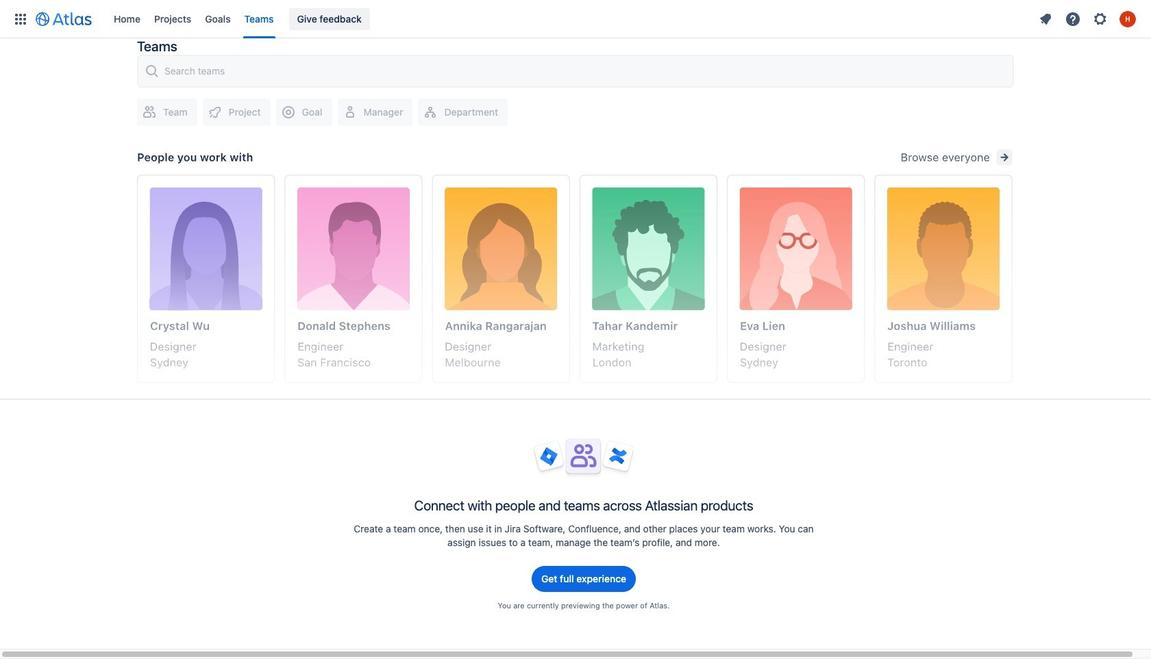 Task type: vqa. For each thing, say whether or not it's contained in the screenshot.
Settings 'image'
yes



Task type: locate. For each thing, give the bounding box(es) containing it.
account image
[[1120, 11, 1136, 27]]

banner
[[0, 0, 1151, 38]]

settings image
[[1092, 11, 1109, 27]]

help icon image
[[1065, 11, 1081, 27]]

list
[[107, 0, 1033, 38], [1033, 8, 1143, 30]]



Task type: describe. For each thing, give the bounding box(es) containing it.
search teams image
[[144, 63, 160, 79]]

notifications image
[[1037, 11, 1054, 27]]

Search teams field
[[160, 59, 1007, 84]]

switch to... image
[[12, 11, 29, 27]]

top element
[[8, 0, 1033, 38]]



